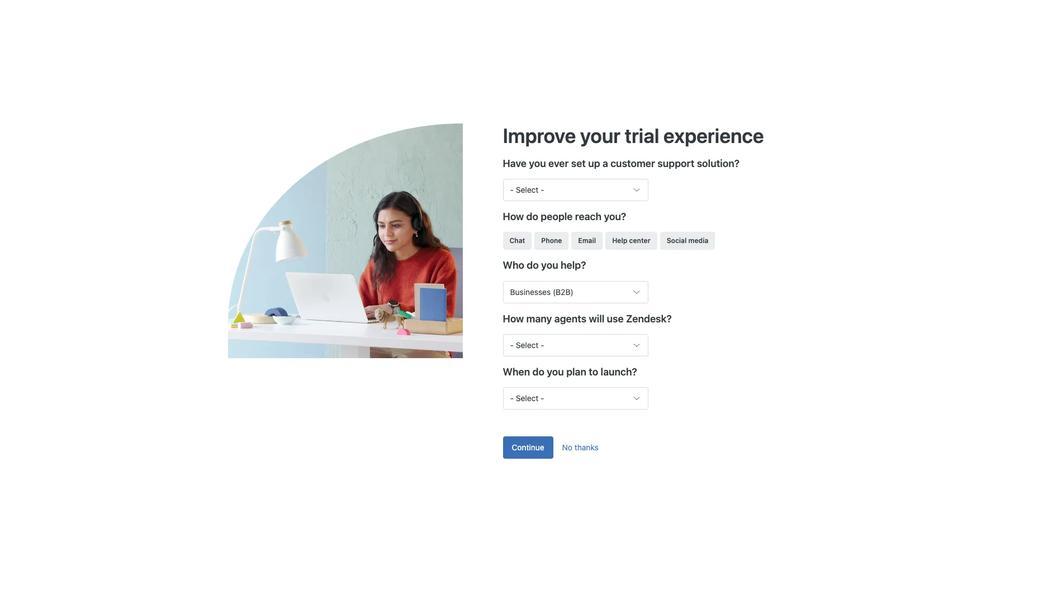 Task type: describe. For each thing, give the bounding box(es) containing it.
businesses (b2b) button
[[503, 281, 648, 303]]

launch?
[[601, 366, 637, 378]]

will
[[589, 313, 605, 325]]

- down the have
[[510, 185, 514, 195]]

improve
[[503, 124, 576, 148]]

many
[[527, 313, 552, 325]]

help
[[612, 237, 628, 245]]

- down when at the bottom of the page
[[510, 394, 514, 403]]

0 vertical spatial you
[[529, 158, 546, 170]]

you for when
[[547, 366, 564, 378]]

who
[[503, 260, 525, 271]]

set
[[571, 158, 586, 170]]

how do people reach you?
[[503, 211, 626, 223]]

center
[[629, 237, 651, 245]]

do for when
[[533, 366, 545, 378]]

businesses (b2b)
[[510, 287, 574, 297]]

social
[[667, 237, 687, 245]]

have
[[503, 158, 527, 170]]

solution?
[[697, 158, 740, 170]]

- select - for 1st - select - popup button from the top
[[510, 185, 544, 195]]

continue
[[512, 443, 545, 452]]

how for how do people reach you?
[[503, 211, 524, 223]]

people
[[541, 211, 573, 223]]

have you ever set up a customer support solution?
[[503, 158, 740, 170]]

select for third - select - popup button from the top
[[516, 394, 539, 403]]

phone button
[[535, 232, 569, 250]]

do for how
[[527, 211, 539, 223]]

2 - select - button from the top
[[503, 334, 648, 357]]

no thanks button
[[553, 437, 608, 459]]

customer service agent wearing a headset and sitting at a desk as balloons float through the air in celebration. image
[[228, 124, 503, 359]]

you for who
[[541, 260, 558, 271]]



Task type: vqa. For each thing, say whether or not it's contained in the screenshot.
Social media 'button'
yes



Task type: locate. For each thing, give the bounding box(es) containing it.
0 vertical spatial - select - button
[[503, 179, 648, 202]]

when
[[503, 366, 530, 378]]

you left the ever
[[529, 158, 546, 170]]

0 vertical spatial - select -
[[510, 185, 544, 195]]

do right who
[[527, 260, 539, 271]]

- select - button
[[503, 179, 648, 202], [503, 334, 648, 357], [503, 387, 648, 410]]

how up chat
[[503, 211, 524, 223]]

use
[[607, 313, 624, 325]]

0 vertical spatial how
[[503, 211, 524, 223]]

you?
[[604, 211, 626, 223]]

- select - down the have
[[510, 185, 544, 195]]

improve your trial experience
[[503, 124, 764, 148]]

3 - select - button from the top
[[503, 387, 648, 410]]

- select - down when at the bottom of the page
[[510, 394, 544, 403]]

when do you plan to launch?
[[503, 366, 637, 378]]

select for 1st - select - popup button from the top
[[516, 185, 539, 195]]

no thanks
[[562, 443, 599, 452]]

0 vertical spatial do
[[527, 211, 539, 223]]

agents
[[555, 313, 587, 325]]

1 vertical spatial do
[[527, 260, 539, 271]]

thanks
[[575, 443, 599, 452]]

you
[[529, 158, 546, 170], [541, 260, 558, 271], [547, 366, 564, 378]]

1 select from the top
[[516, 185, 539, 195]]

1 vertical spatial how
[[503, 313, 524, 325]]

how
[[503, 211, 524, 223], [503, 313, 524, 325]]

reach
[[575, 211, 602, 223]]

- select - button down the set
[[503, 179, 648, 202]]

you left help?
[[541, 260, 558, 271]]

social media
[[667, 237, 709, 245]]

- select - up when at the bottom of the page
[[510, 340, 544, 350]]

1 vertical spatial - select - button
[[503, 334, 648, 357]]

(b2b)
[[553, 287, 574, 297]]

1 vertical spatial - select -
[[510, 340, 544, 350]]

1 - select - from the top
[[510, 185, 544, 195]]

your
[[580, 124, 621, 148]]

2 select from the top
[[516, 340, 539, 350]]

2 - select - from the top
[[510, 340, 544, 350]]

- select - button up plan on the right of page
[[503, 334, 648, 357]]

plan
[[567, 366, 587, 378]]

phone
[[542, 237, 562, 245]]

you left plan on the right of page
[[547, 366, 564, 378]]

to
[[589, 366, 599, 378]]

experience
[[664, 124, 764, 148]]

- down many
[[541, 340, 544, 350]]

-
[[510, 185, 514, 195], [541, 185, 544, 195], [510, 340, 514, 350], [541, 340, 544, 350], [510, 394, 514, 403], [541, 394, 544, 403]]

do left people on the right top of page
[[527, 211, 539, 223]]

zendesk?
[[626, 313, 672, 325]]

2 vertical spatial you
[[547, 366, 564, 378]]

social media button
[[660, 232, 716, 250]]

email
[[578, 237, 596, 245]]

support
[[658, 158, 695, 170]]

2 vertical spatial - select - button
[[503, 387, 648, 410]]

- select -
[[510, 185, 544, 195], [510, 340, 544, 350], [510, 394, 544, 403]]

2 vertical spatial do
[[533, 366, 545, 378]]

select up when at the bottom of the page
[[516, 340, 539, 350]]

a
[[603, 158, 608, 170]]

how left many
[[503, 313, 524, 325]]

1 - select - button from the top
[[503, 179, 648, 202]]

- up when at the bottom of the page
[[510, 340, 514, 350]]

1 how from the top
[[503, 211, 524, 223]]

2 vertical spatial - select -
[[510, 394, 544, 403]]

select down the have
[[516, 185, 539, 195]]

help center button
[[606, 232, 658, 250]]

- down when do you plan to launch?
[[541, 394, 544, 403]]

3 select from the top
[[516, 394, 539, 403]]

do right when at the bottom of the page
[[533, 366, 545, 378]]

help center
[[612, 237, 651, 245]]

who do you help?
[[503, 260, 586, 271]]

2 vertical spatial select
[[516, 394, 539, 403]]

select
[[516, 185, 539, 195], [516, 340, 539, 350], [516, 394, 539, 403]]

up
[[588, 158, 600, 170]]

3 - select - from the top
[[510, 394, 544, 403]]

ever
[[549, 158, 569, 170]]

select for 2nd - select - popup button from the top of the page
[[516, 340, 539, 350]]

- select - for third - select - popup button from the top
[[510, 394, 544, 403]]

help?
[[561, 260, 586, 271]]

trial
[[625, 124, 660, 148]]

how for how many agents will use zendesk?
[[503, 313, 524, 325]]

customer
[[611, 158, 655, 170]]

media
[[689, 237, 709, 245]]

- select - button down plan on the right of page
[[503, 387, 648, 410]]

how many agents will use zendesk?
[[503, 313, 672, 325]]

- select - for 2nd - select - popup button from the top of the page
[[510, 340, 544, 350]]

0 vertical spatial select
[[516, 185, 539, 195]]

1 vertical spatial you
[[541, 260, 558, 271]]

select down when at the bottom of the page
[[516, 394, 539, 403]]

chat
[[510, 237, 525, 245]]

businesses
[[510, 287, 551, 297]]

do for who
[[527, 260, 539, 271]]

do
[[527, 211, 539, 223], [527, 260, 539, 271], [533, 366, 545, 378]]

2 how from the top
[[503, 313, 524, 325]]

email button
[[572, 232, 603, 250]]

no
[[562, 443, 573, 452]]

chat button
[[503, 232, 532, 250]]

1 vertical spatial select
[[516, 340, 539, 350]]

- up people on the right top of page
[[541, 185, 544, 195]]

continue button
[[503, 437, 553, 459]]



